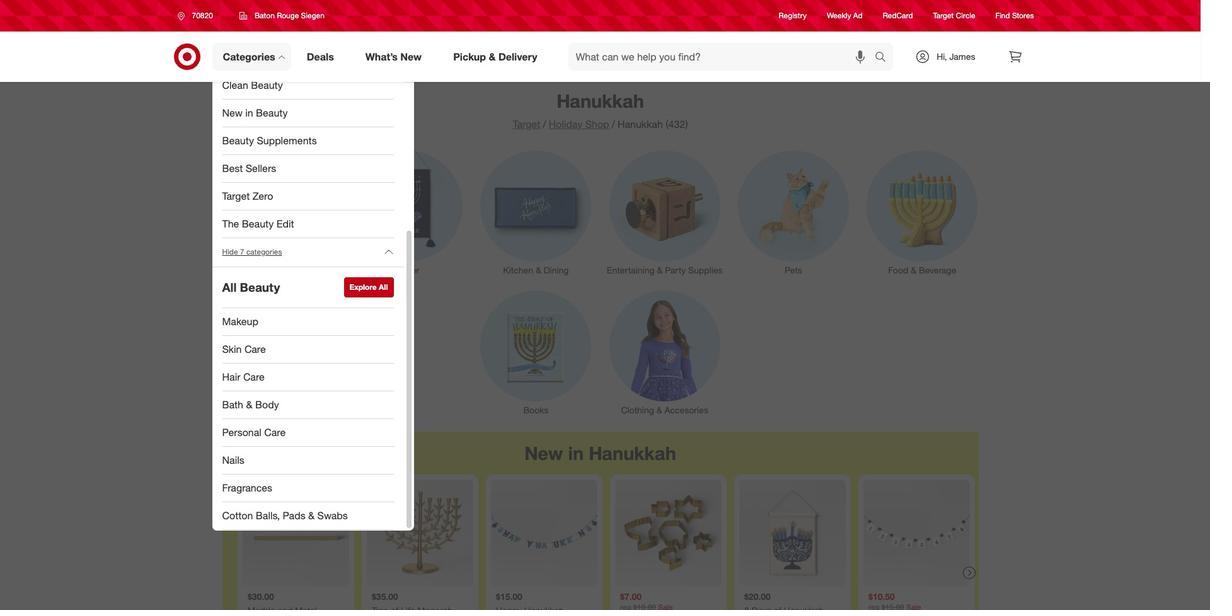 Task type: describe. For each thing, give the bounding box(es) containing it.
$20.00
[[745, 592, 771, 603]]

circle
[[957, 11, 976, 20]]

entertaining & party supplies link
[[601, 148, 730, 277]]

hide 7 categories button
[[212, 238, 404, 266]]

bath & body
[[222, 399, 279, 411]]

& for accesories
[[657, 405, 663, 416]]

fragrances
[[222, 482, 273, 495]]

stores
[[1013, 11, 1035, 20]]

menorahs & candles link
[[214, 148, 343, 277]]

weekly ad
[[827, 11, 863, 20]]

& inside 'link'
[[308, 510, 315, 522]]

find
[[996, 11, 1011, 20]]

happy hanukkah garland - threshold™ image
[[491, 480, 598, 587]]

clean
[[222, 79, 248, 91]]

entertaining & party supplies
[[607, 265, 723, 276]]

redcard
[[883, 11, 914, 20]]

$15.00
[[496, 592, 522, 603]]

$30.00
[[248, 592, 274, 603]]

& for candles
[[279, 265, 285, 276]]

skin care
[[222, 343, 266, 356]]

food & beverage
[[889, 265, 957, 276]]

target link
[[513, 118, 541, 131]]

hide
[[222, 247, 238, 257]]

personal
[[222, 426, 262, 439]]

pickup & delivery link
[[443, 43, 553, 71]]

skin
[[222, 343, 242, 356]]

explore all
[[350, 283, 388, 292]]

clean beauty link
[[212, 72, 404, 100]]

8 days of hanukkah garland - threshold™ image
[[864, 480, 970, 587]]

cotton balls, pads & swabs link
[[212, 503, 404, 530]]

what's new link
[[355, 43, 438, 71]]

new in hanukkah
[[525, 442, 677, 465]]

$35.00
[[372, 592, 398, 603]]

sellers
[[246, 162, 276, 175]]

& for delivery
[[489, 50, 496, 63]]

$7.00
[[620, 592, 642, 603]]

supplements
[[257, 134, 317, 147]]

cotton
[[222, 510, 253, 522]]

best sellers link
[[212, 155, 404, 183]]

weekly ad link
[[827, 10, 863, 21]]

menorahs & candles
[[237, 265, 320, 276]]

personal care link
[[212, 419, 404, 447]]

beauty for the beauty edit
[[242, 218, 274, 230]]

beauty for clean beauty
[[251, 79, 283, 91]]

beauty supplements
[[222, 134, 317, 147]]

beauty for all beauty
[[240, 280, 280, 295]]

best
[[222, 162, 243, 175]]

holiday shop link
[[549, 118, 610, 131]]

target for target zero
[[222, 190, 250, 203]]

makeup
[[222, 315, 259, 328]]

What can we help you find? suggestions appear below search field
[[569, 43, 879, 71]]

1 horizontal spatial new
[[401, 50, 422, 63]]

shop
[[586, 118, 610, 131]]

skin care link
[[212, 336, 404, 364]]

categories
[[223, 50, 275, 63]]

registry
[[779, 11, 807, 20]]

pads
[[283, 510, 306, 522]]

pets
[[785, 265, 803, 276]]

$20.00 link
[[739, 480, 846, 611]]

all beauty
[[222, 280, 280, 295]]

hair care
[[222, 371, 265, 384]]

7
[[240, 247, 244, 257]]

cotton balls, pads & swabs
[[222, 510, 348, 522]]

in for beauty
[[245, 107, 253, 119]]

$10.50 link
[[864, 480, 970, 611]]

explore all link
[[344, 278, 394, 298]]

accesories
[[665, 405, 709, 416]]

party
[[665, 265, 686, 276]]

best sellers
[[222, 162, 276, 175]]

clothing & accesories link
[[601, 288, 730, 417]]

nails link
[[212, 447, 404, 475]]

candles
[[287, 265, 320, 276]]

makeup link
[[212, 308, 404, 336]]

carousel region
[[222, 432, 979, 611]]

james
[[950, 51, 976, 62]]

hide 7 categories
[[222, 247, 282, 257]]

& for party
[[657, 265, 663, 276]]



Task type: vqa. For each thing, say whether or not it's contained in the screenshot.
REG
no



Task type: locate. For each thing, give the bounding box(es) containing it.
target left circle
[[934, 11, 954, 20]]

decor link
[[343, 148, 472, 277]]

supplies
[[689, 265, 723, 276]]

baton rouge siegen button
[[231, 4, 333, 27]]

/ right target link on the top of the page
[[543, 118, 547, 131]]

body
[[255, 399, 279, 411]]

find stores
[[996, 11, 1035, 20]]

target circle link
[[934, 10, 976, 21]]

new for new in beauty
[[222, 107, 243, 119]]

0 horizontal spatial all
[[222, 280, 237, 295]]

hair
[[222, 371, 241, 384]]

tree of life menorah gold - threshold™ image
[[367, 480, 473, 587]]

2 vertical spatial new
[[525, 442, 563, 465]]

& left dining
[[536, 265, 542, 276]]

in inside "carousel" region
[[568, 442, 584, 465]]

kitchen & dining
[[504, 265, 569, 276]]

beauty down menorahs
[[240, 280, 280, 295]]

& left candles
[[279, 265, 285, 276]]

care for personal care
[[264, 426, 286, 439]]

target left zero
[[222, 190, 250, 203]]

clean beauty
[[222, 79, 283, 91]]

baton rouge siegen
[[255, 11, 325, 20]]

care for skin care
[[245, 343, 266, 356]]

beauty
[[251, 79, 283, 91], [256, 107, 288, 119], [222, 134, 254, 147], [242, 218, 274, 230], [240, 280, 280, 295]]

pets link
[[730, 148, 858, 277]]

& for body
[[246, 399, 253, 411]]

care right hair
[[243, 371, 265, 384]]

2 vertical spatial target
[[222, 190, 250, 203]]

new inside "link"
[[222, 107, 243, 119]]

care down body on the left bottom of page
[[264, 426, 286, 439]]

find stores link
[[996, 10, 1035, 21]]

new in beauty link
[[212, 100, 404, 127]]

holiday
[[549, 118, 583, 131]]

in inside "link"
[[245, 107, 253, 119]]

1 vertical spatial hanukkah
[[618, 118, 663, 131]]

beauty supplements link
[[212, 127, 404, 155]]

baton
[[255, 11, 275, 20]]

swabs
[[318, 510, 348, 522]]

& for beverage
[[911, 265, 917, 276]]

siegen
[[301, 11, 325, 20]]

registry link
[[779, 10, 807, 21]]

what's
[[366, 50, 398, 63]]

0 vertical spatial care
[[245, 343, 266, 356]]

2 / from the left
[[612, 118, 615, 131]]

hi, james
[[937, 51, 976, 62]]

& right pads
[[308, 510, 315, 522]]

beauty inside "link"
[[222, 134, 254, 147]]

clothing & accesories
[[621, 405, 709, 416]]

edit
[[277, 218, 294, 230]]

weekly
[[827, 11, 852, 20]]

1 vertical spatial care
[[243, 371, 265, 384]]

1 horizontal spatial target
[[513, 118, 541, 131]]

hanukkah down clothing
[[589, 442, 677, 465]]

new in beauty
[[222, 107, 288, 119]]

rouge
[[277, 11, 299, 20]]

70820 button
[[169, 4, 226, 27]]

1 horizontal spatial in
[[568, 442, 584, 465]]

new down the books
[[525, 442, 563, 465]]

pickup
[[454, 50, 486, 63]]

$35.00 link
[[367, 480, 473, 611]]

deals
[[307, 50, 334, 63]]

new for new in hanukkah
[[525, 442, 563, 465]]

beauty up "best"
[[222, 134, 254, 147]]

& left "party"
[[657, 265, 663, 276]]

target for target circle
[[934, 11, 954, 20]]

& for dining
[[536, 265, 542, 276]]

$10.50
[[869, 592, 895, 603]]

1 vertical spatial target
[[513, 118, 541, 131]]

8 days of hanukkah interactive wall hanging - threshold™ image
[[739, 480, 846, 587]]

2 horizontal spatial target
[[934, 11, 954, 20]]

& right pickup
[[489, 50, 496, 63]]

search
[[870, 51, 900, 64]]

0 horizontal spatial /
[[543, 118, 547, 131]]

0 horizontal spatial target
[[222, 190, 250, 203]]

food & beverage link
[[858, 148, 987, 277]]

hanukkah target / holiday shop / hanukkah (432)
[[513, 90, 688, 131]]

0 vertical spatial new
[[401, 50, 422, 63]]

beauty inside "link"
[[256, 107, 288, 119]]

new right what's
[[401, 50, 422, 63]]

decor
[[395, 265, 419, 276]]

in for hanukkah
[[568, 442, 584, 465]]

/ right shop
[[612, 118, 615, 131]]

& right clothing
[[657, 405, 663, 416]]

target left holiday
[[513, 118, 541, 131]]

all down "hide" in the left of the page
[[222, 280, 237, 295]]

zero
[[253, 190, 273, 203]]

beauty up beauty supplements
[[256, 107, 288, 119]]

target zero
[[222, 190, 273, 203]]

0 vertical spatial hanukkah
[[557, 90, 644, 112]]

entertaining
[[607, 265, 655, 276]]

new
[[401, 50, 422, 63], [222, 107, 243, 119], [525, 442, 563, 465]]

care for hair care
[[243, 371, 265, 384]]

ad
[[854, 11, 863, 20]]

0 horizontal spatial in
[[245, 107, 253, 119]]

categories
[[247, 247, 282, 257]]

personal care
[[222, 426, 286, 439]]

the beauty edit link
[[212, 211, 404, 238]]

kitchen & dining link
[[472, 148, 601, 277]]

& right bath
[[246, 399, 253, 411]]

new down clean
[[222, 107, 243, 119]]

target
[[934, 11, 954, 20], [513, 118, 541, 131], [222, 190, 250, 203]]

hanukkah
[[557, 90, 644, 112], [618, 118, 663, 131], [589, 442, 677, 465]]

hanukkah left (432)
[[618, 118, 663, 131]]

new inside "carousel" region
[[525, 442, 563, 465]]

1 vertical spatial new
[[222, 107, 243, 119]]

1 / from the left
[[543, 118, 547, 131]]

hanukkah up shop
[[557, 90, 644, 112]]

0 vertical spatial target
[[934, 11, 954, 20]]

2 horizontal spatial new
[[525, 442, 563, 465]]

beauty up new in beauty
[[251, 79, 283, 91]]

$30.00 link
[[243, 480, 349, 611]]

balls,
[[256, 510, 280, 522]]

hi,
[[937, 51, 948, 62]]

target inside hanukkah target / holiday shop / hanukkah (432)
[[513, 118, 541, 131]]

all right explore
[[379, 283, 388, 292]]

food
[[889, 265, 909, 276]]

0 vertical spatial in
[[245, 107, 253, 119]]

target zero link
[[212, 183, 404, 211]]

search button
[[870, 43, 900, 73]]

deals link
[[296, 43, 350, 71]]

kitchen
[[504, 265, 534, 276]]

all
[[222, 280, 237, 295], [379, 283, 388, 292]]

pickup & delivery
[[454, 50, 538, 63]]

redcard link
[[883, 10, 914, 21]]

2 vertical spatial care
[[264, 426, 286, 439]]

bath
[[222, 399, 243, 411]]

1 horizontal spatial /
[[612, 118, 615, 131]]

marble and metal menorah holder gold - threshold™ image
[[243, 480, 349, 587]]

dining
[[544, 265, 569, 276]]

explore
[[350, 283, 377, 292]]

target circle
[[934, 11, 976, 20]]

books
[[524, 405, 549, 416]]

0 horizontal spatial new
[[222, 107, 243, 119]]

what's new
[[366, 50, 422, 63]]

6pc hanukkah cookie cutter set - threshold™ image
[[615, 480, 722, 587]]

1 horizontal spatial all
[[379, 283, 388, 292]]

hair care link
[[212, 364, 404, 392]]

nails
[[222, 454, 245, 467]]

care right 'skin'
[[245, 343, 266, 356]]

beauty right the the
[[242, 218, 274, 230]]

70820
[[192, 11, 213, 20]]

delivery
[[499, 50, 538, 63]]

2 vertical spatial hanukkah
[[589, 442, 677, 465]]

hanukkah inside "carousel" region
[[589, 442, 677, 465]]

(432)
[[666, 118, 688, 131]]

& right food
[[911, 265, 917, 276]]

clothing
[[621, 405, 655, 416]]

1 vertical spatial in
[[568, 442, 584, 465]]



